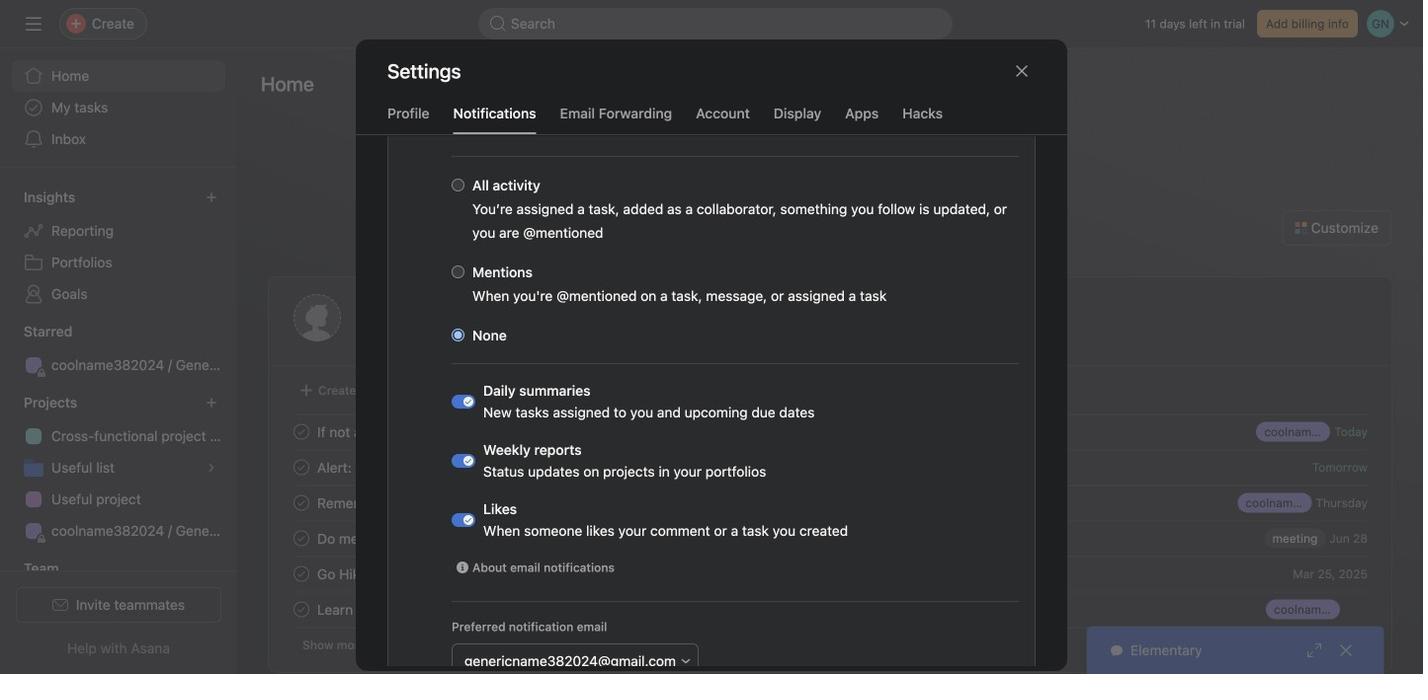 Task type: describe. For each thing, give the bounding box(es) containing it.
1 mark complete checkbox from the top
[[290, 492, 313, 515]]

insights element
[[0, 180, 237, 314]]

settings tab list
[[356, 103, 1067, 135]]

close this dialog image
[[1014, 63, 1030, 79]]

1 mark complete image from the top
[[290, 421, 313, 444]]

3 mark complete image from the top
[[290, 527, 313, 551]]

2 mark complete checkbox from the top
[[290, 527, 313, 551]]

mark complete image for 1st mark complete checkbox
[[290, 492, 313, 515]]

6 list item from the top
[[270, 592, 1392, 628]]

mark complete image for 1st mark complete checkbox from the bottom of the page
[[290, 598, 313, 622]]

5 list item from the top
[[270, 557, 1392, 592]]

mark complete checkbox for 5th list item from the bottom of the page
[[290, 456, 313, 480]]

3 list item from the top
[[270, 486, 1392, 521]]

hide sidebar image
[[26, 16, 42, 32]]

mark complete checkbox for fifth list item from the top of the page
[[290, 563, 313, 587]]

2 mark complete image from the top
[[290, 563, 313, 587]]

starred element
[[0, 314, 237, 385]]

global element
[[0, 48, 237, 167]]

close image
[[1338, 643, 1354, 659]]



Task type: vqa. For each thing, say whether or not it's contained in the screenshot.
the Project to the middle
no



Task type: locate. For each thing, give the bounding box(es) containing it.
None radio
[[452, 179, 464, 192]]

3 switch from the top
[[452, 514, 475, 528]]

list item
[[270, 415, 1392, 450], [270, 450, 1392, 486], [270, 486, 1392, 521], [270, 521, 1392, 557], [270, 557, 1392, 592], [270, 592, 1392, 628]]

1 list item from the top
[[270, 415, 1392, 450]]

2 vertical spatial switch
[[452, 514, 475, 528]]

switch
[[452, 395, 475, 409], [452, 455, 475, 468], [452, 514, 475, 528]]

0 vertical spatial mark complete image
[[290, 492, 313, 515]]

2 switch from the top
[[452, 455, 475, 468]]

0 vertical spatial mark complete checkbox
[[290, 492, 313, 515]]

1 vertical spatial mark complete image
[[290, 456, 313, 480]]

expand elementary image
[[1307, 643, 1322, 659]]

2 vertical spatial mark complete checkbox
[[290, 563, 313, 587]]

add profile photo image
[[294, 295, 341, 342]]

1 mark complete image from the top
[[290, 492, 313, 515]]

2 vertical spatial mark complete image
[[290, 598, 313, 622]]

3 mark complete image from the top
[[290, 598, 313, 622]]

Mark complete checkbox
[[290, 421, 313, 444], [290, 456, 313, 480], [290, 563, 313, 587]]

mark complete image
[[290, 421, 313, 444], [290, 456, 313, 480], [290, 527, 313, 551]]

2 mark complete image from the top
[[290, 456, 313, 480]]

dialog
[[356, 40, 1067, 675]]

mark complete checkbox for sixth list item from the bottom of the page
[[290, 421, 313, 444]]

2 vertical spatial mark complete checkbox
[[290, 598, 313, 622]]

isinverse image
[[490, 16, 506, 32]]

2 vertical spatial mark complete image
[[290, 527, 313, 551]]

0 vertical spatial mark complete checkbox
[[290, 421, 313, 444]]

3 mark complete checkbox from the top
[[290, 598, 313, 622]]

None radio
[[452, 266, 464, 279], [452, 329, 464, 342], [452, 266, 464, 279], [452, 329, 464, 342]]

mark complete image
[[290, 492, 313, 515], [290, 563, 313, 587], [290, 598, 313, 622]]

projects element
[[0, 385, 237, 551]]

1 vertical spatial mark complete checkbox
[[290, 456, 313, 480]]

list box
[[478, 8, 953, 40]]

1 mark complete checkbox from the top
[[290, 421, 313, 444]]

2 list item from the top
[[270, 450, 1392, 486]]

0 vertical spatial switch
[[452, 395, 475, 409]]

0 vertical spatial mark complete image
[[290, 421, 313, 444]]

1 vertical spatial mark complete image
[[290, 563, 313, 587]]

1 vertical spatial mark complete checkbox
[[290, 527, 313, 551]]

1 switch from the top
[[452, 395, 475, 409]]

4 list item from the top
[[270, 521, 1392, 557]]

Mark complete checkbox
[[290, 492, 313, 515], [290, 527, 313, 551], [290, 598, 313, 622]]

2 mark complete checkbox from the top
[[290, 456, 313, 480]]

1 vertical spatial switch
[[452, 455, 475, 468]]

3 mark complete checkbox from the top
[[290, 563, 313, 587]]



